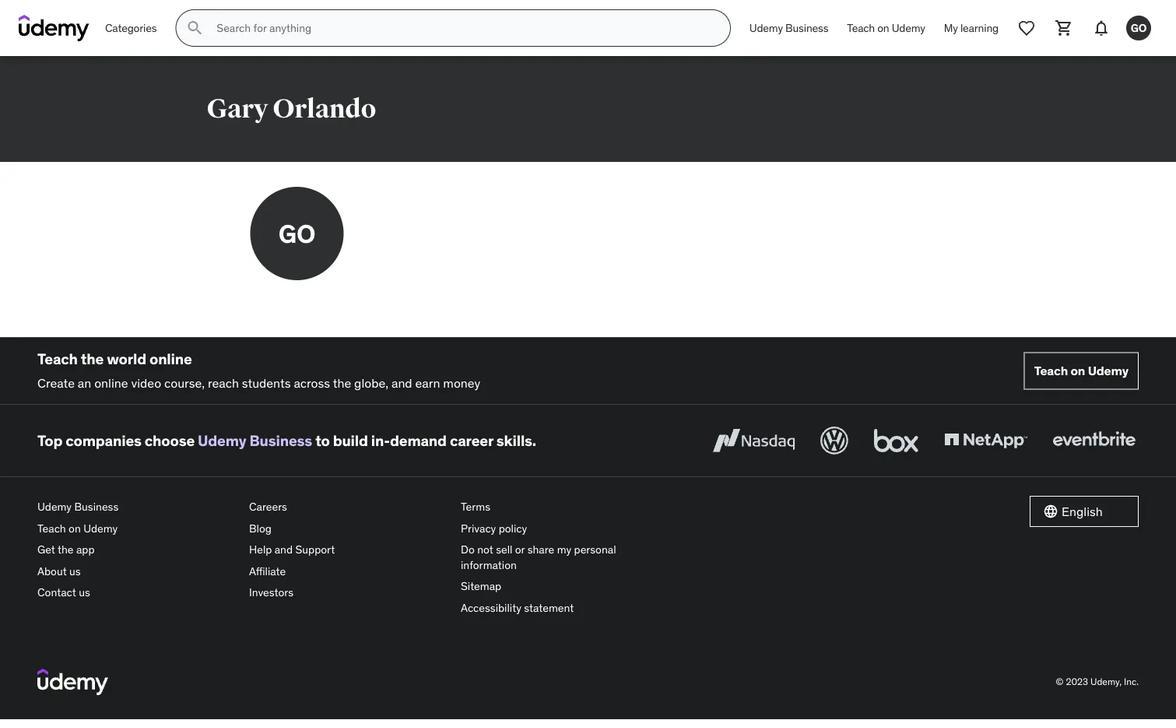 Task type: locate. For each thing, give the bounding box(es) containing it.
orlando
[[273, 93, 376, 125]]

0 horizontal spatial go
[[279, 218, 316, 249]]

small image
[[1044, 504, 1059, 520]]

get the app link
[[37, 539, 237, 561]]

2 vertical spatial the
[[58, 543, 74, 557]]

and
[[392, 375, 412, 391], [275, 543, 293, 557]]

1 horizontal spatial the
[[81, 350, 104, 368]]

2 horizontal spatial business
[[786, 21, 829, 35]]

udemy business link
[[740, 9, 838, 47], [198, 431, 312, 450], [37, 496, 237, 518]]

privacy policy link
[[461, 518, 660, 539]]

do not sell or share my personal information button
[[461, 539, 660, 576]]

1 horizontal spatial teach on udemy link
[[838, 9, 935, 47]]

english
[[1062, 503, 1103, 519]]

submit search image
[[186, 19, 204, 37]]

get
[[37, 543, 55, 557]]

inc.
[[1125, 676, 1139, 688]]

and inside careers blog help and support affiliate investors
[[275, 543, 293, 557]]

0 vertical spatial and
[[392, 375, 412, 391]]

Search for anything text field
[[214, 15, 712, 41]]

us right about
[[69, 564, 81, 578]]

1 vertical spatial go
[[279, 218, 316, 249]]

investors
[[249, 586, 294, 600]]

on up app
[[69, 521, 81, 535]]

app
[[76, 543, 95, 557]]

teach on udemy link up 'about us' link
[[37, 518, 237, 539]]

on
[[878, 21, 890, 35], [1071, 363, 1086, 379], [69, 521, 81, 535]]

to
[[315, 431, 330, 450]]

my learning
[[944, 21, 999, 35]]

create
[[37, 375, 75, 391]]

and inside teach the world online create an online video course, reach students across the globe, and earn money
[[392, 375, 412, 391]]

online up course,
[[149, 350, 192, 368]]

my
[[557, 543, 572, 557]]

earn
[[415, 375, 440, 391]]

english button
[[1030, 496, 1139, 527]]

my learning link
[[935, 9, 1008, 47]]

or
[[515, 543, 525, 557]]

0 vertical spatial teach on udemy link
[[838, 9, 935, 47]]

0 vertical spatial online
[[149, 350, 192, 368]]

business inside udemy business teach on udemy get the app about us contact us
[[74, 500, 119, 514]]

0 horizontal spatial business
[[74, 500, 119, 514]]

1 vertical spatial online
[[94, 375, 128, 391]]

online
[[149, 350, 192, 368], [94, 375, 128, 391]]

1 horizontal spatial on
[[878, 21, 890, 35]]

0 horizontal spatial and
[[275, 543, 293, 557]]

business for udemy business teach on udemy get the app about us contact us
[[74, 500, 119, 514]]

1 horizontal spatial go
[[1131, 21, 1147, 35]]

on left my
[[878, 21, 890, 35]]

2 vertical spatial teach on udemy link
[[37, 518, 237, 539]]

share
[[528, 543, 555, 557]]

affiliate link
[[249, 561, 449, 582]]

accessibility statement link
[[461, 597, 660, 619]]

on up eventbrite image
[[1071, 363, 1086, 379]]

go
[[1131, 21, 1147, 35], [279, 218, 316, 249]]

1 vertical spatial teach on udemy
[[1035, 363, 1129, 379]]

accessibility
[[461, 601, 522, 615]]

0 vertical spatial go
[[1131, 21, 1147, 35]]

course,
[[164, 375, 205, 391]]

2 horizontal spatial on
[[1071, 363, 1086, 379]]

0 vertical spatial udemy business link
[[740, 9, 838, 47]]

teach on udemy link
[[838, 9, 935, 47], [1025, 352, 1139, 390], [37, 518, 237, 539]]

1 horizontal spatial and
[[392, 375, 412, 391]]

in-
[[371, 431, 390, 450]]

teach on udemy up eventbrite image
[[1035, 363, 1129, 379]]

about
[[37, 564, 67, 578]]

teach on udemy left my
[[848, 21, 926, 35]]

0 vertical spatial business
[[786, 21, 829, 35]]

go link
[[1121, 9, 1158, 47]]

globe,
[[354, 375, 389, 391]]

0 horizontal spatial the
[[58, 543, 74, 557]]

box image
[[871, 424, 923, 458]]

business
[[786, 21, 829, 35], [250, 431, 312, 450], [74, 500, 119, 514]]

careers
[[249, 500, 287, 514]]

teach on udemy link left my
[[838, 9, 935, 47]]

teach inside teach the world online create an online video course, reach students across the globe, and earn money
[[37, 350, 78, 368]]

learning
[[961, 21, 999, 35]]

on inside udemy business teach on udemy get the app about us contact us
[[69, 521, 81, 535]]

reach
[[208, 375, 239, 391]]

the
[[81, 350, 104, 368], [333, 375, 351, 391], [58, 543, 74, 557]]

0 horizontal spatial teach on udemy
[[848, 21, 926, 35]]

us right 'contact'
[[79, 586, 90, 600]]

privacy
[[461, 521, 496, 535]]

terms privacy policy do not sell or share my personal information sitemap accessibility statement
[[461, 500, 616, 615]]

online right an
[[94, 375, 128, 391]]

0 horizontal spatial teach on udemy link
[[37, 518, 237, 539]]

do
[[461, 543, 475, 557]]

udemy business
[[750, 21, 829, 35]]

1 horizontal spatial teach on udemy
[[1035, 363, 1129, 379]]

sell
[[496, 543, 513, 557]]

my
[[944, 21, 958, 35]]

udemy
[[750, 21, 783, 35], [892, 21, 926, 35], [1088, 363, 1129, 379], [198, 431, 246, 450], [37, 500, 72, 514], [83, 521, 118, 535]]

© 2023 udemy, inc.
[[1056, 676, 1139, 688]]

teach on udemy link up eventbrite image
[[1025, 352, 1139, 390]]

2 vertical spatial on
[[69, 521, 81, 535]]

the up an
[[81, 350, 104, 368]]

wishlist image
[[1018, 19, 1037, 37]]

0 vertical spatial udemy image
[[19, 15, 90, 41]]

money
[[443, 375, 481, 391]]

and left earn
[[392, 375, 412, 391]]

teach
[[848, 21, 875, 35], [37, 350, 78, 368], [1035, 363, 1069, 379], [37, 521, 66, 535]]

across
[[294, 375, 330, 391]]

0 vertical spatial teach on udemy
[[848, 21, 926, 35]]

1 horizontal spatial online
[[149, 350, 192, 368]]

gary orlando
[[207, 93, 376, 125]]

1 vertical spatial and
[[275, 543, 293, 557]]

2 vertical spatial business
[[74, 500, 119, 514]]

the right get on the left bottom of the page
[[58, 543, 74, 557]]

and right help
[[275, 543, 293, 557]]

build
[[333, 431, 368, 450]]

0 horizontal spatial on
[[69, 521, 81, 535]]

udemy image
[[19, 15, 90, 41], [37, 669, 108, 695]]

2 horizontal spatial the
[[333, 375, 351, 391]]

udemy business teach on udemy get the app about us contact us
[[37, 500, 119, 600]]

1 vertical spatial business
[[250, 431, 312, 450]]

the left globe, at the bottom of the page
[[333, 375, 351, 391]]

us
[[69, 564, 81, 578], [79, 586, 90, 600]]

skills.
[[497, 431, 537, 450]]

blog
[[249, 521, 272, 535]]

notifications image
[[1093, 19, 1111, 37]]

personal
[[574, 543, 616, 557]]

2 horizontal spatial teach on udemy link
[[1025, 352, 1139, 390]]

teach on udemy
[[848, 21, 926, 35], [1035, 363, 1129, 379]]

video
[[131, 375, 161, 391]]

world
[[107, 350, 146, 368]]



Task type: describe. For each thing, give the bounding box(es) containing it.
nasdaq image
[[709, 424, 799, 458]]

categories
[[105, 21, 157, 35]]

choose
[[145, 431, 195, 450]]

netapp image
[[942, 424, 1031, 458]]

terms link
[[461, 496, 660, 518]]

gary
[[207, 93, 268, 125]]

statement
[[524, 601, 574, 615]]

help and support link
[[249, 539, 449, 561]]

1 vertical spatial the
[[333, 375, 351, 391]]

careers blog help and support affiliate investors
[[249, 500, 335, 600]]

1 horizontal spatial business
[[250, 431, 312, 450]]

support
[[296, 543, 335, 557]]

teach inside udemy business teach on udemy get the app about us contact us
[[37, 521, 66, 535]]

demand
[[390, 431, 447, 450]]

help
[[249, 543, 272, 557]]

the inside udemy business teach on udemy get the app about us contact us
[[58, 543, 74, 557]]

volkswagen image
[[818, 424, 852, 458]]

1 vertical spatial on
[[1071, 363, 1086, 379]]

2 vertical spatial udemy business link
[[37, 496, 237, 518]]

blog link
[[249, 518, 449, 539]]

0 vertical spatial us
[[69, 564, 81, 578]]

eventbrite image
[[1050, 424, 1139, 458]]

1 vertical spatial teach on udemy link
[[1025, 352, 1139, 390]]

categories button
[[96, 9, 166, 47]]

teach the world online create an online video course, reach students across the globe, and earn money
[[37, 350, 481, 391]]

sitemap link
[[461, 576, 660, 597]]

career
[[450, 431, 494, 450]]

0 horizontal spatial online
[[94, 375, 128, 391]]

sitemap
[[461, 579, 502, 593]]

©
[[1056, 676, 1064, 688]]

an
[[78, 375, 91, 391]]

1 vertical spatial us
[[79, 586, 90, 600]]

1 vertical spatial udemy image
[[37, 669, 108, 695]]

1 vertical spatial udemy business link
[[198, 431, 312, 450]]

about us link
[[37, 561, 237, 582]]

policy
[[499, 521, 527, 535]]

information
[[461, 558, 517, 572]]

0 vertical spatial the
[[81, 350, 104, 368]]

0 vertical spatial on
[[878, 21, 890, 35]]

careers link
[[249, 496, 449, 518]]

not
[[477, 543, 494, 557]]

contact
[[37, 586, 76, 600]]

students
[[242, 375, 291, 391]]

shopping cart with 0 items image
[[1055, 19, 1074, 37]]

top companies choose udemy business to build in-demand career skills.
[[37, 431, 537, 450]]

2023
[[1066, 676, 1089, 688]]

investors link
[[249, 582, 449, 604]]

affiliate
[[249, 564, 286, 578]]

business for udemy business
[[786, 21, 829, 35]]

terms
[[461, 500, 491, 514]]

udemy,
[[1091, 676, 1122, 688]]

companies
[[66, 431, 142, 450]]

contact us link
[[37, 582, 237, 604]]

top
[[37, 431, 62, 450]]



Task type: vqa. For each thing, say whether or not it's contained in the screenshot.
"on" related to the rightmost Teach on Udemy LINK
yes



